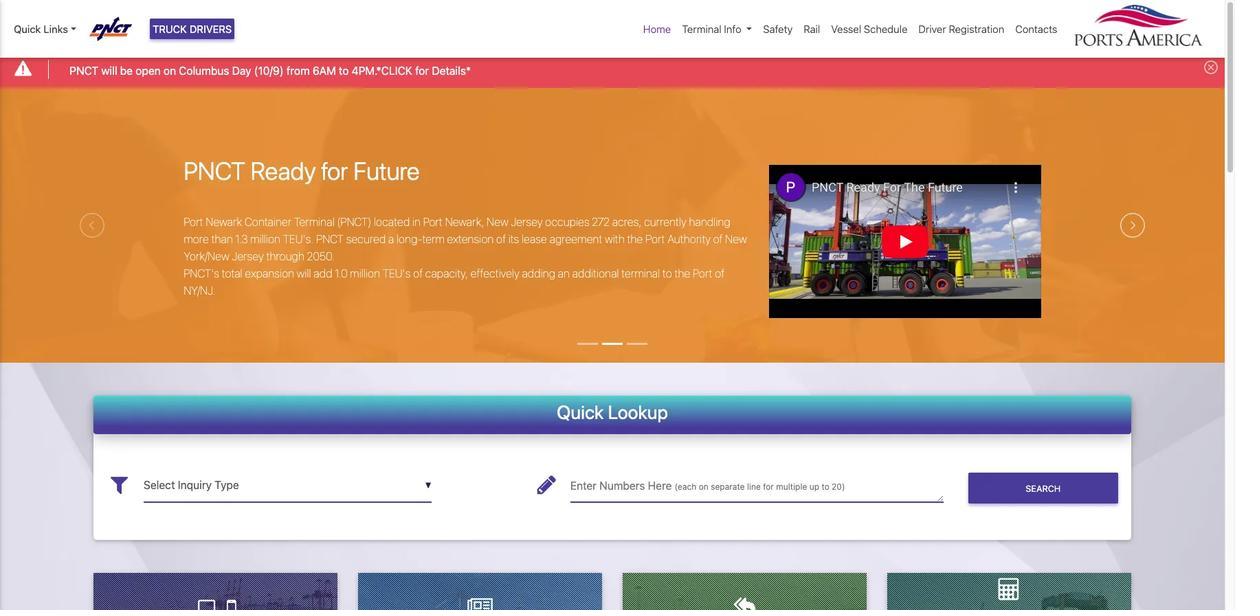 Task type: describe. For each thing, give the bounding box(es) containing it.
through
[[266, 250, 305, 262]]

(each
[[675, 482, 697, 492]]

pnct ready for future
[[184, 156, 420, 186]]

vessel
[[832, 23, 862, 35]]

its
[[509, 233, 519, 245]]

pnct for pnct ready for future
[[184, 156, 245, 186]]

registration
[[949, 23, 1005, 35]]

for inside "alert"
[[415, 64, 429, 77]]

enter numbers here (each on separate line for multiple up to 20)
[[571, 480, 845, 492]]

to for (10/9)
[[339, 64, 349, 77]]

truck drivers
[[153, 23, 232, 35]]

open
[[136, 64, 161, 77]]

1 vertical spatial million
[[350, 267, 380, 280]]

vessel schedule
[[832, 23, 908, 35]]

an
[[558, 267, 570, 280]]

rail
[[804, 23, 821, 35]]

for inside enter numbers here (each on separate line for multiple up to 20)
[[763, 482, 774, 492]]

lookup
[[608, 401, 668, 423]]

port down authority
[[693, 267, 713, 280]]

acres,
[[612, 216, 642, 228]]

0 vertical spatial the
[[627, 233, 643, 245]]

20)
[[832, 482, 845, 492]]

driver
[[919, 23, 947, 35]]

6am
[[313, 64, 336, 77]]

future
[[354, 156, 420, 186]]

pnct will be open on columbus day (10/9) from 6am to 4pm.*click for details* alert
[[0, 51, 1225, 88]]

container
[[245, 216, 292, 228]]

schedule
[[864, 23, 908, 35]]

separate
[[711, 482, 745, 492]]

0 horizontal spatial new
[[487, 216, 509, 228]]

1 horizontal spatial the
[[675, 267, 691, 280]]

search button
[[969, 473, 1119, 504]]

will inside "port newark container terminal (pnct) located in port newark, new jersey occupies 272 acres, currently handling more than 1.3 million teu's.                                 pnct secured a long-term extension of its lease agreement with the port authority of new york/new jersey through 2050. pnct's total expansion will add 1.0 million teu's of capacity,                                 effectively adding an additional terminal to the port of ny/nj."
[[297, 267, 311, 280]]

contacts
[[1016, 23, 1058, 35]]

lease
[[522, 233, 547, 245]]

currently
[[644, 216, 687, 228]]

with
[[605, 233, 625, 245]]

ready
[[251, 156, 316, 186]]

▼
[[425, 481, 432, 491]]

search
[[1026, 484, 1061, 494]]

info
[[724, 23, 742, 35]]

rail link
[[799, 16, 826, 42]]

on for separate
[[699, 482, 709, 492]]

truck drivers link
[[150, 19, 235, 40]]

272
[[592, 216, 610, 228]]

(10/9)
[[254, 64, 284, 77]]

4pm.*click
[[352, 64, 412, 77]]

than
[[211, 233, 233, 245]]

from
[[287, 64, 310, 77]]

1 horizontal spatial terminal
[[682, 23, 722, 35]]

located
[[374, 216, 410, 228]]

mobile image
[[227, 598, 236, 611]]

effectively
[[471, 267, 520, 280]]

be
[[120, 64, 133, 77]]

pnct inside "port newark container terminal (pnct) located in port newark, new jersey occupies 272 acres, currently handling more than 1.3 million teu's.                                 pnct secured a long-term extension of its lease agreement with the port authority of new york/new jersey through 2050. pnct's total expansion will add 1.0 million teu's of capacity,                                 effectively adding an additional terminal to the port of ny/nj."
[[316, 233, 344, 245]]

newark,
[[445, 216, 484, 228]]

contacts link
[[1010, 16, 1063, 42]]

enter
[[571, 480, 597, 492]]

authority
[[668, 233, 711, 245]]

agreement
[[550, 233, 603, 245]]

term
[[422, 233, 445, 245]]

safety
[[763, 23, 793, 35]]

quick lookup
[[557, 401, 668, 423]]

quick links link
[[14, 21, 76, 37]]

0 horizontal spatial for
[[321, 156, 348, 186]]

capacity,
[[425, 267, 468, 280]]

driver registration
[[919, 23, 1005, 35]]

add
[[314, 267, 333, 280]]

in
[[412, 216, 421, 228]]

will inside "alert"
[[101, 64, 117, 77]]

york/new
[[184, 250, 229, 262]]

0 vertical spatial million
[[250, 233, 281, 245]]

day
[[232, 64, 251, 77]]



Task type: locate. For each thing, give the bounding box(es) containing it.
0 vertical spatial jersey
[[511, 216, 543, 228]]

1 horizontal spatial on
[[699, 482, 709, 492]]

0 horizontal spatial on
[[164, 64, 176, 77]]

vessel schedule link
[[826, 16, 913, 42]]

1 vertical spatial for
[[321, 156, 348, 186]]

secured
[[346, 233, 386, 245]]

jersey up lease
[[511, 216, 543, 228]]

to right 6am
[[339, 64, 349, 77]]

port
[[184, 216, 203, 228], [423, 216, 443, 228], [646, 233, 665, 245], [693, 267, 713, 280]]

2 horizontal spatial pnct
[[316, 233, 344, 245]]

teu's
[[383, 267, 411, 280]]

on inside "alert"
[[164, 64, 176, 77]]

to right up
[[822, 482, 830, 492]]

None text field
[[144, 469, 432, 503]]

additional
[[572, 267, 619, 280]]

to inside "alert"
[[339, 64, 349, 77]]

quick left links
[[14, 23, 41, 35]]

pnct will be open on columbus day (10/9) from 6am to 4pm.*click for details*
[[70, 64, 471, 77]]

long-
[[397, 233, 422, 245]]

pnct's
[[184, 267, 219, 280]]

to inside enter numbers here (each on separate line for multiple up to 20)
[[822, 482, 830, 492]]

columbus
[[179, 64, 229, 77]]

0 vertical spatial terminal
[[682, 23, 722, 35]]

0 horizontal spatial quick
[[14, 23, 41, 35]]

0 vertical spatial quick
[[14, 23, 41, 35]]

pnct left be at the left
[[70, 64, 98, 77]]

1 vertical spatial terminal
[[294, 216, 335, 228]]

to for for
[[822, 482, 830, 492]]

1 horizontal spatial new
[[726, 233, 747, 245]]

will left be at the left
[[101, 64, 117, 77]]

handling
[[689, 216, 731, 228]]

million
[[250, 233, 281, 245], [350, 267, 380, 280]]

quick
[[14, 23, 41, 35], [557, 401, 604, 423]]

for
[[415, 64, 429, 77], [321, 156, 348, 186], [763, 482, 774, 492]]

1 vertical spatial pnct
[[184, 156, 245, 186]]

pnct for pnct will be open on columbus day (10/9) from 6am to 4pm.*click for details*
[[70, 64, 98, 77]]

drivers
[[190, 23, 232, 35]]

1 horizontal spatial will
[[297, 267, 311, 280]]

jersey down 1.3
[[232, 250, 264, 262]]

new up its
[[487, 216, 509, 228]]

a
[[388, 233, 394, 245]]

2 horizontal spatial to
[[822, 482, 830, 492]]

million down container
[[250, 233, 281, 245]]

port newark container terminal (pnct) located in port newark, new jersey occupies 272 acres, currently handling more than 1.3 million teu's.                                 pnct secured a long-term extension of its lease agreement with the port authority of new york/new jersey through 2050. pnct's total expansion will add 1.0 million teu's of capacity,                                 effectively adding an additional terminal to the port of ny/nj.
[[184, 216, 747, 297]]

2050.
[[307, 250, 335, 262]]

the down acres,
[[627, 233, 643, 245]]

1 vertical spatial jersey
[[232, 250, 264, 262]]

teu's.
[[283, 233, 314, 245]]

home link
[[638, 16, 677, 42]]

for right ready
[[321, 156, 348, 186]]

newark
[[206, 216, 242, 228]]

extension
[[447, 233, 494, 245]]

on right open
[[164, 64, 176, 77]]

0 horizontal spatial the
[[627, 233, 643, 245]]

close image
[[1205, 61, 1218, 74]]

on
[[164, 64, 176, 77], [699, 482, 709, 492]]

1 vertical spatial the
[[675, 267, 691, 280]]

occupies
[[545, 216, 590, 228]]

1 horizontal spatial for
[[415, 64, 429, 77]]

terminal
[[682, 23, 722, 35], [294, 216, 335, 228]]

terminal info link
[[677, 16, 758, 42]]

0 vertical spatial pnct
[[70, 64, 98, 77]]

1.3
[[235, 233, 248, 245]]

2 vertical spatial to
[[822, 482, 830, 492]]

0 horizontal spatial million
[[250, 233, 281, 245]]

truck
[[153, 23, 187, 35]]

1 vertical spatial to
[[663, 267, 672, 280]]

terminal left info
[[682, 23, 722, 35]]

pnct up newark
[[184, 156, 245, 186]]

numbers
[[600, 480, 645, 492]]

2 vertical spatial for
[[763, 482, 774, 492]]

quick for quick lookup
[[557, 401, 604, 423]]

1 horizontal spatial million
[[350, 267, 380, 280]]

for right line
[[763, 482, 774, 492]]

port down "currently"
[[646, 233, 665, 245]]

of
[[496, 233, 506, 245], [713, 233, 723, 245], [413, 267, 423, 280], [715, 267, 725, 280]]

1 horizontal spatial quick
[[557, 401, 604, 423]]

1 vertical spatial on
[[699, 482, 709, 492]]

pnct will be open on columbus day (10/9) from 6am to 4pm.*click for details* link
[[70, 62, 471, 79]]

total
[[222, 267, 242, 280]]

on inside enter numbers here (each on separate line for multiple up to 20)
[[699, 482, 709, 492]]

multiple
[[777, 482, 807, 492]]

line
[[747, 482, 761, 492]]

jersey
[[511, 216, 543, 228], [232, 250, 264, 262]]

0 vertical spatial for
[[415, 64, 429, 77]]

to right terminal
[[663, 267, 672, 280]]

ny/nj.
[[184, 284, 216, 297]]

the down authority
[[675, 267, 691, 280]]

2 horizontal spatial for
[[763, 482, 774, 492]]

new down the handling
[[726, 233, 747, 245]]

on for columbus
[[164, 64, 176, 77]]

more
[[184, 233, 209, 245]]

safety link
[[758, 16, 799, 42]]

0 vertical spatial to
[[339, 64, 349, 77]]

0 vertical spatial on
[[164, 64, 176, 77]]

the
[[627, 233, 643, 245], [675, 267, 691, 280]]

quick links
[[14, 23, 68, 35]]

driver registration link
[[913, 16, 1010, 42]]

pnct up 2050.
[[316, 233, 344, 245]]

up
[[810, 482, 820, 492]]

pnct
[[70, 64, 98, 77], [184, 156, 245, 186], [316, 233, 344, 245]]

will
[[101, 64, 117, 77], [297, 267, 311, 280]]

1 vertical spatial will
[[297, 267, 311, 280]]

details*
[[432, 64, 471, 77]]

terminal
[[622, 267, 660, 280]]

for left the details*
[[415, 64, 429, 77]]

on right (each
[[699, 482, 709, 492]]

to
[[339, 64, 349, 77], [663, 267, 672, 280], [822, 482, 830, 492]]

expansion
[[245, 267, 294, 280]]

1 vertical spatial new
[[726, 233, 747, 245]]

links
[[44, 23, 68, 35]]

quick left lookup
[[557, 401, 604, 423]]

0 horizontal spatial to
[[339, 64, 349, 77]]

terminal info
[[682, 23, 742, 35]]

1 horizontal spatial jersey
[[511, 216, 543, 228]]

2 vertical spatial pnct
[[316, 233, 344, 245]]

1 horizontal spatial pnct
[[184, 156, 245, 186]]

pnct ready for future image
[[0, 88, 1225, 440]]

0 horizontal spatial pnct
[[70, 64, 98, 77]]

1.0
[[335, 267, 348, 280]]

0 vertical spatial will
[[101, 64, 117, 77]]

terminal inside "port newark container terminal (pnct) located in port newark, new jersey occupies 272 acres, currently handling more than 1.3 million teu's.                                 pnct secured a long-term extension of its lease agreement with the port authority of new york/new jersey through 2050. pnct's total expansion will add 1.0 million teu's of capacity,                                 effectively adding an additional terminal to the port of ny/nj."
[[294, 216, 335, 228]]

will left add in the left of the page
[[297, 267, 311, 280]]

0 horizontal spatial terminal
[[294, 216, 335, 228]]

to inside "port newark container terminal (pnct) located in port newark, new jersey occupies 272 acres, currently handling more than 1.3 million teu's.                                 pnct secured a long-term extension of its lease agreement with the port authority of new york/new jersey through 2050. pnct's total expansion will add 1.0 million teu's of capacity,                                 effectively adding an additional terminal to the port of ny/nj."
[[663, 267, 672, 280]]

terminal up teu's.
[[294, 216, 335, 228]]

None text field
[[571, 469, 944, 503]]

here
[[648, 480, 672, 492]]

million right 1.0
[[350, 267, 380, 280]]

port right in
[[423, 216, 443, 228]]

0 horizontal spatial jersey
[[232, 250, 264, 262]]

port up more
[[184, 216, 203, 228]]

0 horizontal spatial will
[[101, 64, 117, 77]]

pnct inside pnct will be open on columbus day (10/9) from 6am to 4pm.*click for details* "alert"
[[70, 64, 98, 77]]

1 vertical spatial quick
[[557, 401, 604, 423]]

quick for quick links
[[14, 23, 41, 35]]

1 horizontal spatial to
[[663, 267, 672, 280]]

adding
[[522, 267, 556, 280]]

0 vertical spatial new
[[487, 216, 509, 228]]

home
[[644, 23, 671, 35]]

new
[[487, 216, 509, 228], [726, 233, 747, 245]]

(pnct)
[[337, 216, 372, 228]]



Task type: vqa. For each thing, say whether or not it's contained in the screenshot.
From
yes



